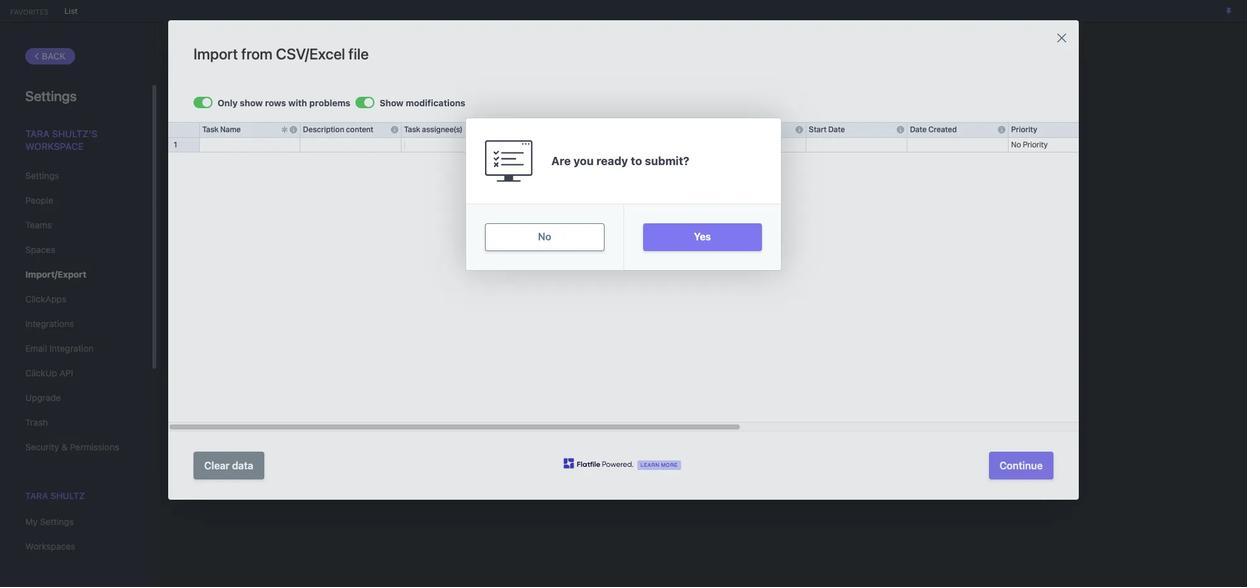Task type: vqa. For each thing, say whether or not it's contained in the screenshot.
1 within Task sidebar content "section"
no



Task type: locate. For each thing, give the bounding box(es) containing it.
0 vertical spatial tara
[[25, 128, 50, 139]]

1 vertical spatial tara
[[25, 490, 48, 501]]

back
[[42, 51, 66, 61]]

tara up workspace
[[25, 128, 50, 139]]

2 tara from the top
[[25, 490, 48, 501]]

tara for tara shultz
[[25, 490, 48, 501]]

security
[[25, 442, 59, 452]]

settings up people
[[25, 170, 59, 181]]

spaces
[[25, 244, 55, 255]]

workspaces
[[25, 541, 75, 552]]

teams
[[25, 220, 52, 230]]

settings
[[25, 88, 77, 104], [25, 170, 59, 181], [40, 516, 74, 527]]

list
[[64, 6, 78, 16]]

1 tara from the top
[[25, 128, 50, 139]]

integrations link
[[25, 313, 126, 335]]

clickapps link
[[25, 289, 126, 310]]

trash link
[[25, 412, 126, 433]]

tara up my
[[25, 490, 48, 501]]

email integration link
[[25, 338, 126, 359]]

settings right my
[[40, 516, 74, 527]]

workspace
[[25, 140, 84, 152]]

import/export
[[25, 269, 86, 280]]

security & permissions
[[25, 442, 119, 452]]

tara for tara shultz's workspace
[[25, 128, 50, 139]]

security & permissions link
[[25, 437, 126, 458]]

settings down back link on the top left
[[25, 88, 77, 104]]

api
[[60, 368, 73, 378]]

1 vertical spatial settings
[[25, 170, 59, 181]]

tara inside tara shultz's workspace
[[25, 128, 50, 139]]

&
[[61, 442, 68, 452]]

permissions
[[70, 442, 119, 452]]

upgrade
[[25, 392, 61, 403]]

clickapps
[[25, 294, 66, 304]]

tara
[[25, 128, 50, 139], [25, 490, 48, 501]]

workspaces link
[[25, 536, 126, 558]]

settings element
[[0, 23, 158, 587]]

people
[[25, 195, 53, 206]]

my
[[25, 516, 38, 527]]



Task type: describe. For each thing, give the bounding box(es) containing it.
0 vertical spatial settings
[[25, 88, 77, 104]]

email
[[25, 343, 47, 354]]

spaces link
[[25, 239, 126, 261]]

upgrade link
[[25, 387, 126, 409]]

import/export link
[[25, 264, 126, 285]]

back link
[[25, 48, 75, 65]]

my settings link
[[25, 511, 126, 533]]

2 vertical spatial settings
[[40, 516, 74, 527]]

settings link
[[25, 165, 126, 187]]

tara shultz's workspace
[[25, 128, 98, 152]]

email integration
[[25, 343, 94, 354]]

clickup api
[[25, 368, 73, 378]]

people link
[[25, 190, 126, 211]]

tara shultz
[[25, 490, 85, 501]]

clickup
[[25, 368, 57, 378]]

clickup api link
[[25, 363, 126, 384]]

trash
[[25, 417, 48, 428]]

integration
[[50, 343, 94, 354]]

teams link
[[25, 214, 126, 236]]

my settings
[[25, 516, 74, 527]]

integrations
[[25, 318, 74, 329]]

shultz's
[[52, 128, 98, 139]]

list link
[[58, 6, 84, 16]]

favorites
[[10, 7, 49, 16]]

shultz
[[50, 490, 85, 501]]



